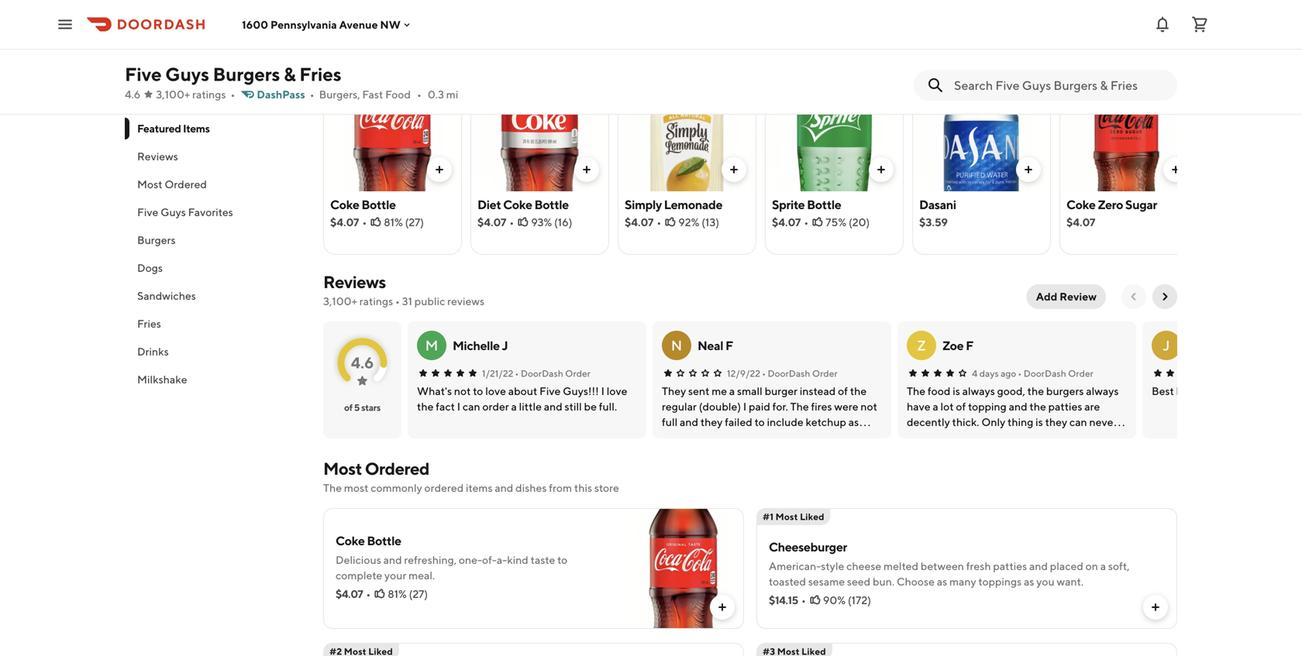 Task type: vqa. For each thing, say whether or not it's contained in the screenshot.
12 inside the $25.29 $28.74 Firestone Walker Brewing Co. 805 Beer Cans (12 oz x 12 ct)
no



Task type: describe. For each thing, give the bounding box(es) containing it.
lemonade
[[664, 197, 723, 212]]

3,100+ ratings •
[[156, 88, 235, 101]]

0.3
[[428, 88, 444, 101]]

1600 pennsylvania avenue nw button
[[242, 18, 413, 31]]

0 vertical spatial 4.6
[[125, 88, 141, 101]]

open menu image
[[56, 15, 74, 34]]

reviews
[[448, 295, 485, 308]]

five for five guys favorites
[[137, 206, 158, 219]]

refreshing,
[[404, 554, 457, 567]]

&
[[284, 63, 296, 85]]

92% (13)
[[679, 216, 720, 229]]

and inside cheeseburger american-style cheese melted between fresh patties and placed on a soft, toasted sesame seed bun. choose as many toppings as you want.
[[1030, 560, 1048, 573]]

soft,
[[1109, 560, 1130, 573]]

to
[[558, 554, 568, 567]]

coke bottle
[[330, 197, 396, 212]]

between
[[921, 560, 965, 573]]

sprite
[[772, 197, 805, 212]]

of
[[344, 402, 353, 413]]

1600
[[242, 18, 268, 31]]

• right the "ago"
[[1018, 368, 1022, 379]]

want.
[[1057, 576, 1084, 589]]

review
[[1060, 290, 1097, 303]]

$4.07 for simply
[[625, 216, 654, 229]]

0 horizontal spatial items
[[183, 122, 210, 135]]

a-
[[497, 554, 507, 567]]

a
[[1101, 560, 1107, 573]]

0 items, open order cart image
[[1191, 15, 1210, 34]]

$14.15
[[769, 594, 799, 607]]

taste
[[531, 554, 555, 567]]

1 horizontal spatial burgers
[[213, 63, 280, 85]]

ordered for most ordered the most commonly ordered items and dishes from this store
[[365, 459, 430, 479]]

1 vertical spatial featured
[[137, 122, 181, 135]]

3,100+ inside reviews 3,100+ ratings • 31 public reviews
[[323, 295, 357, 308]]

$4.07 •
[[336, 588, 371, 601]]

order for m
[[565, 368, 591, 379]]

reviews button
[[125, 143, 305, 171]]

add item to cart image for diet coke bottle
[[581, 164, 593, 176]]

93%
[[531, 216, 552, 229]]

drinks button
[[125, 338, 305, 366]]

zoe
[[943, 338, 964, 353]]

toppings
[[979, 576, 1022, 589]]

1 horizontal spatial j
[[1163, 337, 1171, 354]]

cheeseburger american-style cheese melted between fresh patties and placed on a soft, toasted sesame seed bun. choose as many toppings as you want.
[[769, 540, 1130, 589]]

coke for coke bottle delicious and refreshing, one-of-a-kind taste to complete your meal.
[[336, 534, 365, 549]]

bun.
[[873, 576, 895, 589]]

simply
[[625, 197, 662, 212]]

simply lemonade
[[625, 197, 723, 212]]

this
[[574, 482, 592, 495]]

coke for coke zero sugar $4.07
[[1067, 197, 1096, 212]]

most ordered the most commonly ordered items and dishes from this store
[[323, 459, 619, 495]]

burgers button
[[125, 226, 305, 254]]

michelle
[[453, 338, 500, 353]]

(13)
[[702, 216, 720, 229]]

neal f
[[698, 338, 733, 353]]

michelle j
[[453, 338, 508, 353]]

commonly
[[371, 482, 422, 495]]

(16)
[[554, 216, 573, 229]]

most ordered
[[137, 178, 207, 191]]

toasted
[[769, 576, 806, 589]]

$4.07 for sprite
[[772, 216, 801, 229]]

coke zero sugar $4.07
[[1067, 197, 1158, 229]]

1 horizontal spatial fries
[[300, 63, 342, 85]]

$4.07 for diet
[[478, 216, 507, 229]]

$4.07 inside coke zero sugar $4.07
[[1067, 216, 1096, 229]]

0 horizontal spatial 3,100+
[[156, 88, 190, 101]]

bottle for coke bottle delicious and refreshing, one-of-a-kind taste to complete your meal.
[[367, 534, 401, 549]]

choose
[[897, 576, 935, 589]]

delicious
[[336, 554, 381, 567]]

(20)
[[849, 216, 870, 229]]

five guys favorites
[[137, 206, 233, 219]]

31
[[402, 295, 413, 308]]

• down the sprite bottle
[[804, 216, 809, 229]]

92%
[[679, 216, 700, 229]]

favorites
[[188, 206, 233, 219]]

• right 1/21/22
[[515, 368, 519, 379]]

and inside most ordered the most commonly ordered items and dishes from this store
[[495, 482, 514, 495]]

five guys favorites button
[[125, 198, 305, 226]]

drinks
[[137, 345, 169, 358]]

• doordash order for m
[[515, 368, 591, 379]]

placed
[[1051, 560, 1084, 573]]

dogs button
[[125, 254, 305, 282]]

fresh
[[967, 560, 991, 573]]

days
[[980, 368, 999, 379]]

order for z
[[1069, 368, 1094, 379]]

$3.59
[[920, 216, 948, 229]]

from
[[549, 482, 572, 495]]

doordash for m
[[521, 368, 564, 379]]

you
[[1037, 576, 1055, 589]]

• doordash order for n
[[762, 368, 838, 379]]

reviews for reviews 3,100+ ratings • 31 public reviews
[[323, 272, 386, 292]]

add item to cart image for simply lemonade
[[728, 164, 740, 176]]

most for most ordered the most commonly ordered items and dishes from this store
[[323, 459, 362, 479]]

featured inside heading
[[323, 31, 402, 54]]

most ordered button
[[125, 171, 305, 198]]

dasani
[[920, 197, 957, 212]]

bottle for coke bottle
[[362, 197, 396, 212]]

dashpass
[[257, 88, 305, 101]]

dishes
[[516, 482, 547, 495]]

simply lemonade image
[[619, 61, 756, 192]]

1/21/22
[[482, 368, 514, 379]]

1 vertical spatial 81% (27)
[[388, 588, 428, 601]]

next image
[[1159, 291, 1172, 303]]

dasani $3.59
[[920, 197, 957, 229]]

dashpass •
[[257, 88, 315, 101]]

previous button of carousel image
[[1128, 36, 1141, 49]]

• down coke bottle on the top left of page
[[362, 216, 367, 229]]

ordered
[[425, 482, 464, 495]]

• down five guys burgers & fries
[[231, 88, 235, 101]]

cheeseburger
[[769, 540, 847, 555]]

0 vertical spatial coke bottle image
[[324, 61, 461, 192]]

meal.
[[409, 570, 435, 582]]

4
[[972, 368, 978, 379]]

coke for coke bottle
[[330, 197, 359, 212]]

(172)
[[848, 594, 872, 607]]

add item to cart image for sprite bottle
[[875, 164, 888, 176]]

five guys burgers & fries
[[125, 63, 342, 85]]

• left burgers, on the left top of page
[[310, 88, 315, 101]]

diet coke bottle
[[478, 197, 569, 212]]



Task type: locate. For each thing, give the bounding box(es) containing it.
of-
[[482, 554, 497, 567]]

fries up drinks
[[137, 318, 161, 330]]

one-
[[459, 554, 482, 567]]

2 f from the left
[[966, 338, 974, 353]]

0 vertical spatial most
[[137, 178, 162, 191]]

five up 3,100+ ratings •
[[125, 63, 162, 85]]

sandwiches
[[137, 290, 196, 302]]

food
[[385, 88, 411, 101]]

sesame
[[809, 576, 845, 589]]

1 vertical spatial burgers
[[137, 234, 176, 247]]

and right items
[[495, 482, 514, 495]]

0 horizontal spatial and
[[384, 554, 402, 567]]

as down between
[[937, 576, 948, 589]]

ordered inside button
[[165, 178, 207, 191]]

reviews 3,100+ ratings • 31 public reviews
[[323, 272, 485, 308]]

featured
[[323, 31, 402, 54], [137, 122, 181, 135]]

0 vertical spatial ratings
[[192, 88, 226, 101]]

zero
[[1098, 197, 1124, 212]]

• doordash order right 1/21/22
[[515, 368, 591, 379]]

0 horizontal spatial ordered
[[165, 178, 207, 191]]

1 vertical spatial guys
[[161, 206, 186, 219]]

most inside most ordered button
[[137, 178, 162, 191]]

$4.07 down the complete
[[336, 588, 363, 601]]

add
[[1036, 290, 1058, 303]]

0 vertical spatial 3,100+
[[156, 88, 190, 101]]

• left 31
[[395, 295, 400, 308]]

ordered inside most ordered the most commonly ordered items and dishes from this store
[[365, 459, 430, 479]]

sandwiches button
[[125, 282, 305, 310]]

reviews link
[[323, 272, 386, 292]]

add item to cart image
[[433, 164, 446, 176], [1170, 164, 1182, 176], [716, 602, 729, 614], [1150, 602, 1162, 614]]

coke bottle image
[[324, 61, 461, 192], [623, 509, 744, 630]]

f for n
[[726, 338, 733, 353]]

• right the 12/9/22
[[762, 368, 766, 379]]

doordash for z
[[1024, 368, 1067, 379]]

12/9/22
[[727, 368, 761, 379]]

1 horizontal spatial 4.6
[[351, 354, 374, 372]]

3 order from the left
[[1069, 368, 1094, 379]]

0 horizontal spatial 4.6
[[125, 88, 141, 101]]

guys up 3,100+ ratings •
[[165, 63, 209, 85]]

4.6 up of 5 stars
[[351, 354, 374, 372]]

pennsylvania
[[271, 18, 337, 31]]

zoe f
[[943, 338, 974, 353]]

• down diet coke bottle
[[510, 216, 514, 229]]

4 days ago
[[972, 368, 1017, 379]]

diet coke bottle image
[[471, 61, 609, 192]]

0 horizontal spatial f
[[726, 338, 733, 353]]

2 doordash from the left
[[768, 368, 811, 379]]

$14.15 •
[[769, 594, 806, 607]]

1 as from the left
[[937, 576, 948, 589]]

items up 0.3
[[405, 31, 453, 54]]

0 vertical spatial (27)
[[405, 216, 424, 229]]

$4.07 up review
[[1067, 216, 1096, 229]]

1 horizontal spatial • doordash order
[[762, 368, 838, 379]]

1 vertical spatial (27)
[[409, 588, 428, 601]]

• doordash order right the 12/9/22
[[762, 368, 838, 379]]

order
[[565, 368, 591, 379], [813, 368, 838, 379], [1069, 368, 1094, 379]]

0 horizontal spatial reviews
[[137, 150, 178, 163]]

75% (20)
[[826, 216, 870, 229]]

1 horizontal spatial f
[[966, 338, 974, 353]]

bottle for sprite bottle
[[807, 197, 842, 212]]

on
[[1086, 560, 1099, 573]]

most
[[137, 178, 162, 191], [323, 459, 362, 479], [776, 512, 798, 523]]

and inside the coke bottle delicious and refreshing, one-of-a-kind taste to complete your meal.
[[384, 554, 402, 567]]

1 vertical spatial ratings
[[360, 295, 393, 308]]

81% (27) down coke bottle on the top left of page
[[384, 216, 424, 229]]

guys for burgers
[[165, 63, 209, 85]]

featured down 3,100+ ratings •
[[137, 122, 181, 135]]

reviews inside reviews button
[[137, 150, 178, 163]]

most for most ordered
[[137, 178, 162, 191]]

bottle
[[362, 197, 396, 212], [535, 197, 569, 212], [807, 197, 842, 212], [367, 534, 401, 549]]

0 horizontal spatial most
[[137, 178, 162, 191]]

0 horizontal spatial order
[[565, 368, 591, 379]]

1 vertical spatial 81%
[[388, 588, 407, 601]]

liked
[[800, 512, 825, 523]]

81% down your
[[388, 588, 407, 601]]

1 vertical spatial featured items
[[137, 122, 210, 135]]

ordered for most ordered
[[165, 178, 207, 191]]

0 vertical spatial fries
[[300, 63, 342, 85]]

doordash for n
[[768, 368, 811, 379]]

1 horizontal spatial featured items
[[323, 31, 453, 54]]

items inside featured items heading
[[405, 31, 453, 54]]

1 horizontal spatial order
[[813, 368, 838, 379]]

• doordash order for z
[[1018, 368, 1094, 379]]

Item Search search field
[[955, 77, 1165, 94]]

• right $14.15
[[802, 594, 806, 607]]

0 horizontal spatial • doordash order
[[515, 368, 591, 379]]

4.6
[[125, 88, 141, 101], [351, 354, 374, 372]]

5
[[354, 402, 360, 413]]

and up you at the right bottom
[[1030, 560, 1048, 573]]

store
[[595, 482, 619, 495]]

reviews for reviews
[[137, 150, 178, 163]]

0 vertical spatial guys
[[165, 63, 209, 85]]

0 horizontal spatial j
[[502, 338, 508, 353]]

1 vertical spatial 3,100+
[[323, 295, 357, 308]]

1 horizontal spatial and
[[495, 482, 514, 495]]

five inside button
[[137, 206, 158, 219]]

reviews
[[137, 150, 178, 163], [323, 272, 386, 292]]

0 vertical spatial five
[[125, 63, 162, 85]]

five for five guys burgers & fries
[[125, 63, 162, 85]]

doordash
[[521, 368, 564, 379], [768, 368, 811, 379], [1024, 368, 1067, 379]]

most inside most ordered the most commonly ordered items and dishes from this store
[[323, 459, 362, 479]]

ratings down reviews link on the top
[[360, 295, 393, 308]]

0 vertical spatial featured items
[[323, 31, 453, 54]]

dogs
[[137, 262, 163, 274]]

five
[[125, 63, 162, 85], [137, 206, 158, 219]]

0 horizontal spatial ratings
[[192, 88, 226, 101]]

81% (27)
[[384, 216, 424, 229], [388, 588, 428, 601]]

0 vertical spatial items
[[405, 31, 453, 54]]

0 vertical spatial burgers
[[213, 63, 280, 85]]

featured items down 3,100+ ratings •
[[137, 122, 210, 135]]

neal
[[698, 338, 724, 353]]

as left you at the right bottom
[[1024, 576, 1035, 589]]

ordered
[[165, 178, 207, 191], [365, 459, 430, 479]]

0 vertical spatial reviews
[[137, 150, 178, 163]]

2 horizontal spatial order
[[1069, 368, 1094, 379]]

1 add item to cart image from the left
[[581, 164, 593, 176]]

ordered up commonly
[[365, 459, 430, 479]]

0 horizontal spatial burgers
[[137, 234, 176, 247]]

doordash right the "ago"
[[1024, 368, 1067, 379]]

2 horizontal spatial doordash
[[1024, 368, 1067, 379]]

1 horizontal spatial most
[[323, 459, 362, 479]]

your
[[385, 570, 407, 582]]

$4.07 down "simply"
[[625, 216, 654, 229]]

sprite bottle image
[[766, 61, 903, 192]]

1 vertical spatial coke bottle image
[[623, 509, 744, 630]]

1 vertical spatial reviews
[[323, 272, 386, 292]]

add review button
[[1027, 285, 1106, 309]]

fries up burgers, on the left top of page
[[300, 63, 342, 85]]

2 add item to cart image from the left
[[728, 164, 740, 176]]

1 horizontal spatial 3,100+
[[323, 295, 357, 308]]

featured items
[[323, 31, 453, 54], [137, 122, 210, 135]]

f for z
[[966, 338, 974, 353]]

nw
[[380, 18, 401, 31]]

items up reviews button
[[183, 122, 210, 135]]

next button of carousel image
[[1159, 36, 1172, 49]]

• left 0.3
[[417, 88, 422, 101]]

3,100+ down five guys burgers & fries
[[156, 88, 190, 101]]

1 order from the left
[[565, 368, 591, 379]]

2 horizontal spatial • doordash order
[[1018, 368, 1094, 379]]

90%
[[823, 594, 846, 607]]

bottle inside the coke bottle delicious and refreshing, one-of-a-kind taste to complete your meal.
[[367, 534, 401, 549]]

1 horizontal spatial doordash
[[768, 368, 811, 379]]

avenue
[[339, 18, 378, 31]]

featured items down nw at the top left of the page
[[323, 31, 453, 54]]

81% down coke bottle on the top left of page
[[384, 216, 403, 229]]

2 • doordash order from the left
[[762, 368, 838, 379]]

featured items heading
[[323, 30, 453, 55]]

cheese
[[847, 560, 882, 573]]

the
[[323, 482, 342, 495]]

1 vertical spatial most
[[323, 459, 362, 479]]

3,100+ down reviews link on the top
[[323, 295, 357, 308]]

coke inside the coke bottle delicious and refreshing, one-of-a-kind taste to complete your meal.
[[336, 534, 365, 549]]

ratings down five guys burgers & fries
[[192, 88, 226, 101]]

melted
[[884, 560, 919, 573]]

1 vertical spatial fries
[[137, 318, 161, 330]]

order for n
[[813, 368, 838, 379]]

3 • doordash order from the left
[[1018, 368, 1094, 379]]

1 horizontal spatial featured
[[323, 31, 402, 54]]

1 vertical spatial five
[[137, 206, 158, 219]]

2 horizontal spatial and
[[1030, 560, 1048, 573]]

guys for favorites
[[161, 206, 186, 219]]

(27) down "meal."
[[409, 588, 428, 601]]

1 horizontal spatial ratings
[[360, 295, 393, 308]]

patties
[[994, 560, 1028, 573]]

style
[[821, 560, 845, 573]]

most up five guys favorites
[[137, 178, 162, 191]]

1 vertical spatial ordered
[[365, 459, 430, 479]]

m
[[425, 337, 438, 354]]

(27) up reviews 3,100+ ratings • 31 public reviews
[[405, 216, 424, 229]]

j
[[1163, 337, 1171, 354], [502, 338, 508, 353]]

$4.07 for coke
[[330, 216, 359, 229]]

1 vertical spatial items
[[183, 122, 210, 135]]

milkshake
[[137, 373, 187, 386]]

burgers up "dashpass"
[[213, 63, 280, 85]]

coke
[[330, 197, 359, 212], [503, 197, 532, 212], [1067, 197, 1096, 212], [336, 534, 365, 549]]

coke inside coke zero sugar $4.07
[[1067, 197, 1096, 212]]

(27)
[[405, 216, 424, 229], [409, 588, 428, 601]]

add item to cart image
[[581, 164, 593, 176], [728, 164, 740, 176], [875, 164, 888, 176], [1023, 164, 1035, 176]]

ratings inside reviews 3,100+ ratings • 31 public reviews
[[360, 295, 393, 308]]

burgers inside button
[[137, 234, 176, 247]]

1 horizontal spatial reviews
[[323, 272, 386, 292]]

seed
[[847, 576, 871, 589]]

sprite bottle
[[772, 197, 842, 212]]

ago
[[1001, 368, 1017, 379]]

0 vertical spatial 81% (27)
[[384, 216, 424, 229]]

1 • doordash order from the left
[[515, 368, 591, 379]]

$4.07 down coke bottle on the top left of page
[[330, 216, 359, 229]]

f right zoe
[[966, 338, 974, 353]]

coke bottle delicious and refreshing, one-of-a-kind taste to complete your meal.
[[336, 534, 568, 582]]

1 horizontal spatial items
[[405, 31, 453, 54]]

• down simply lemonade
[[657, 216, 662, 229]]

and up your
[[384, 554, 402, 567]]

1 horizontal spatial ordered
[[365, 459, 430, 479]]

0 horizontal spatial fries
[[137, 318, 161, 330]]

$4.07
[[330, 216, 359, 229], [478, 216, 507, 229], [625, 216, 654, 229], [772, 216, 801, 229], [1067, 216, 1096, 229], [336, 588, 363, 601]]

4 add item to cart image from the left
[[1023, 164, 1035, 176]]

burgers
[[213, 63, 280, 85], [137, 234, 176, 247]]

previous image
[[1128, 291, 1141, 303]]

1 horizontal spatial as
[[1024, 576, 1035, 589]]

n
[[671, 337, 682, 354]]

0 horizontal spatial doordash
[[521, 368, 564, 379]]

guys inside button
[[161, 206, 186, 219]]

1 f from the left
[[726, 338, 733, 353]]

diet
[[478, 197, 501, 212]]

0 vertical spatial ordered
[[165, 178, 207, 191]]

complete
[[336, 570, 382, 582]]

featured down the avenue
[[323, 31, 402, 54]]

most up the
[[323, 459, 362, 479]]

#1 most liked
[[763, 512, 825, 523]]

coke zero sugar image
[[1061, 61, 1198, 192]]

z
[[918, 337, 926, 354]]

0 horizontal spatial featured
[[137, 122, 181, 135]]

4.6 left 3,100+ ratings •
[[125, 88, 141, 101]]

• inside reviews 3,100+ ratings • 31 public reviews
[[395, 295, 400, 308]]

0 horizontal spatial as
[[937, 576, 948, 589]]

most right #1
[[776, 512, 798, 523]]

american-
[[769, 560, 821, 573]]

3 add item to cart image from the left
[[875, 164, 888, 176]]

fries
[[300, 63, 342, 85], [137, 318, 161, 330]]

0 vertical spatial featured
[[323, 31, 402, 54]]

f right neal
[[726, 338, 733, 353]]

notification bell image
[[1154, 15, 1172, 34]]

#1
[[763, 512, 774, 523]]

doordash right the 12/9/22
[[768, 368, 811, 379]]

0 horizontal spatial coke bottle image
[[324, 61, 461, 192]]

0 horizontal spatial featured items
[[137, 122, 210, 135]]

2 horizontal spatial most
[[776, 512, 798, 523]]

2 vertical spatial most
[[776, 512, 798, 523]]

• down the complete
[[366, 588, 371, 601]]

3 doordash from the left
[[1024, 368, 1067, 379]]

of 5 stars
[[344, 402, 381, 413]]

81% (27) down your
[[388, 588, 428, 601]]

$4.07 down sprite
[[772, 216, 801, 229]]

guys down most ordered at the top of the page
[[161, 206, 186, 219]]

2 as from the left
[[1024, 576, 1035, 589]]

fast
[[362, 88, 383, 101]]

most
[[344, 482, 369, 495]]

mi
[[446, 88, 459, 101]]

0 vertical spatial 81%
[[384, 216, 403, 229]]

fries inside button
[[137, 318, 161, 330]]

$4.07 down the diet
[[478, 216, 507, 229]]

guys
[[165, 63, 209, 85], [161, 206, 186, 219]]

doordash right 1/21/22
[[521, 368, 564, 379]]

2 order from the left
[[813, 368, 838, 379]]

burgers up dogs
[[137, 234, 176, 247]]

j down next icon
[[1163, 337, 1171, 354]]

ordered up five guys favorites
[[165, 178, 207, 191]]

•
[[231, 88, 235, 101], [310, 88, 315, 101], [417, 88, 422, 101], [362, 216, 367, 229], [510, 216, 514, 229], [657, 216, 662, 229], [804, 216, 809, 229], [395, 295, 400, 308], [515, 368, 519, 379], [762, 368, 766, 379], [1018, 368, 1022, 379], [366, 588, 371, 601], [802, 594, 806, 607]]

1 horizontal spatial coke bottle image
[[623, 509, 744, 630]]

1 vertical spatial 4.6
[[351, 354, 374, 372]]

dasani image
[[913, 61, 1051, 192]]

five down most ordered at the top of the page
[[137, 206, 158, 219]]

items
[[466, 482, 493, 495]]

1 doordash from the left
[[521, 368, 564, 379]]

• doordash order right the "ago"
[[1018, 368, 1094, 379]]

reviews inside reviews 3,100+ ratings • 31 public reviews
[[323, 272, 386, 292]]

public
[[415, 295, 445, 308]]

j right michelle
[[502, 338, 508, 353]]



